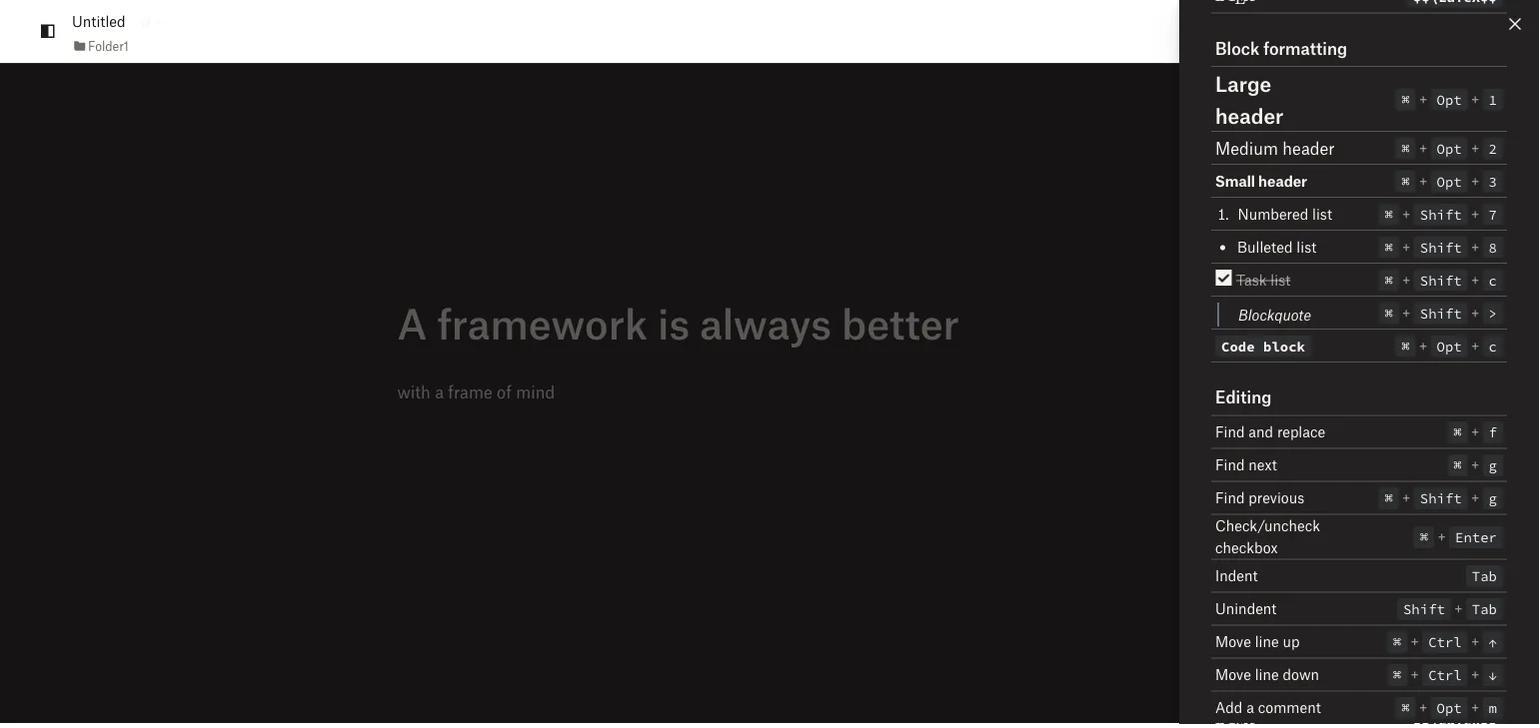 Task type: locate. For each thing, give the bounding box(es) containing it.
shift inside ⌘ + shift + 8
[[1420, 238, 1462, 256]]

ctrl
[[1428, 634, 1462, 652], [1428, 667, 1462, 685]]

check/uncheck
[[1215, 517, 1320, 535]]

5 opt from the top
[[1437, 700, 1462, 718]]

shift for >
[[1420, 304, 1462, 322]]

opt inside ⌘ + opt + 3
[[1437, 172, 1462, 190]]

0 vertical spatial move
[[1215, 633, 1251, 651]]

line
[[1255, 633, 1279, 651], [1255, 666, 1279, 684]]

↑
[[1489, 634, 1497, 652]]

1 g from the top
[[1489, 457, 1497, 475]]

opt inside ⌘ + opt + 1
[[1437, 90, 1462, 108]]

2 find from the top
[[1215, 456, 1245, 474]]

replace
[[1277, 423, 1325, 441]]

shift up ⌘ + shift + c on the right
[[1420, 238, 1462, 256]]

⌘ for move line down
[[1393, 667, 1401, 685]]

1 ctrl from the top
[[1428, 634, 1462, 652]]

1 line from the top
[[1255, 633, 1279, 651]]

⌘ inside ⌘ + shift + g
[[1385, 490, 1393, 508]]

⌘ for task list
[[1385, 271, 1393, 289]]

⌘ inside ⌘ + opt + 2
[[1401, 139, 1410, 157]]

1 vertical spatial c
[[1489, 337, 1497, 355]]

⌘ for large header
[[1401, 90, 1410, 108]]

shift inside shift + tab
[[1403, 601, 1445, 619]]

numbered
[[1238, 205, 1308, 222]]

⌘ + enter
[[1420, 528, 1497, 547]]

block
[[1215, 37, 1260, 58]]

shift up ⌘ + ctrl + ↑
[[1403, 601, 1445, 619]]

c
[[1489, 271, 1497, 289], [1489, 337, 1497, 355]]

⌘ + opt + c
[[1401, 337, 1497, 355]]

g inside ⌘ + shift + g
[[1489, 490, 1497, 508]]

a
[[1246, 699, 1254, 717]]

c inside ⌘ + shift + c
[[1489, 271, 1497, 289]]

c up >
[[1489, 271, 1497, 289]]

0 vertical spatial g
[[1489, 457, 1497, 475]]

shift inside ⌘ + shift + g
[[1420, 490, 1462, 508]]

opt down ⌘ + opt + 2
[[1437, 172, 1462, 190]]

list for c
[[1271, 271, 1290, 288]]

js button
[[1296, 13, 1332, 49]]

+ inside ⌘ + g
[[1471, 456, 1480, 474]]

2 tab from the top
[[1472, 601, 1497, 619]]

find left next
[[1215, 456, 1245, 474]]

untitled link
[[72, 10, 126, 33]]

tab
[[1472, 568, 1497, 586], [1472, 601, 1497, 619]]

comment
[[1258, 699, 1321, 717]]

0 vertical spatial line
[[1255, 633, 1279, 651]]

numbered list
[[1238, 205, 1332, 222]]

tab up the ↑
[[1472, 601, 1497, 619]]

move up add
[[1215, 666, 1251, 684]]

f
[[1489, 424, 1497, 442]]

opt left 1
[[1437, 90, 1462, 108]]

0 vertical spatial c
[[1489, 271, 1497, 289]]

⌘ for move line up
[[1393, 634, 1401, 652]]

1 vertical spatial find
[[1215, 456, 1245, 474]]

g down f at bottom
[[1489, 457, 1497, 475]]

2 vertical spatial header
[[1258, 172, 1307, 189]]

opt inside the ⌘ + opt + c
[[1437, 337, 1462, 355]]

+
[[1419, 90, 1428, 107], [1471, 90, 1480, 107], [1419, 139, 1428, 156], [1471, 139, 1480, 156], [1419, 172, 1428, 189], [1471, 172, 1480, 189], [1402, 205, 1411, 222], [1471, 205, 1480, 222], [1402, 238, 1411, 255], [1471, 238, 1480, 255], [1402, 271, 1411, 288], [1471, 271, 1480, 288], [1402, 304, 1411, 321], [1471, 304, 1480, 321], [1419, 337, 1428, 354], [1471, 337, 1480, 354], [1471, 423, 1480, 441], [1471, 456, 1480, 474], [1402, 489, 1411, 507], [1471, 489, 1480, 507], [1437, 528, 1446, 546], [1454, 600, 1463, 618], [1410, 633, 1419, 651], [1471, 633, 1480, 651], [1410, 666, 1419, 684], [1471, 666, 1480, 684], [1419, 699, 1428, 717], [1471, 699, 1480, 717]]

⌘ inside ⌘ + opt + 3
[[1401, 172, 1410, 190]]

3 find from the top
[[1215, 489, 1245, 507]]

0 vertical spatial header
[[1215, 102, 1284, 127]]

next
[[1249, 456, 1277, 474]]

opt down ⌘ + ctrl + ↓
[[1437, 700, 1462, 718]]

find and replace
[[1215, 423, 1325, 441]]

ctrl for ↑
[[1428, 634, 1462, 652]]

ctrl up ⌘ + ctrl + ↓
[[1428, 634, 1462, 652]]

heading
[[397, 299, 1142, 347]]

2 vertical spatial find
[[1215, 489, 1245, 507]]

line left up
[[1255, 633, 1279, 651]]

shift for 7
[[1420, 205, 1462, 223]]

1 vertical spatial g
[[1489, 490, 1497, 508]]

0 vertical spatial tab
[[1472, 568, 1497, 586]]

2 line from the top
[[1255, 666, 1279, 684]]

opt inside ⌘ + opt + m
[[1437, 700, 1462, 718]]

enter
[[1455, 529, 1497, 547]]

tab down enter
[[1472, 568, 1497, 586]]

list down the numbered list
[[1297, 238, 1316, 255]]

header for small
[[1258, 172, 1307, 189]]

shift inside ⌘ + shift + 7
[[1420, 205, 1462, 223]]

2 g from the top
[[1489, 490, 1497, 508]]

⌘
[[1401, 90, 1410, 108], [1401, 139, 1410, 157], [1401, 172, 1410, 190], [1385, 205, 1393, 223], [1385, 238, 1393, 256], [1385, 271, 1393, 289], [1385, 304, 1393, 322], [1401, 337, 1410, 355], [1453, 424, 1462, 442], [1453, 457, 1462, 475], [1385, 490, 1393, 508], [1420, 529, 1428, 547], [1393, 634, 1401, 652], [1393, 667, 1401, 685], [1401, 700, 1410, 718]]

⌘ inside ⌘ + shift + >
[[1385, 304, 1393, 322]]

find down the find next
[[1215, 489, 1245, 507]]

header for medium
[[1283, 137, 1335, 158]]

g down ⌘ + g
[[1489, 490, 1497, 508]]

4 opt from the top
[[1437, 337, 1462, 355]]

g
[[1489, 457, 1497, 475], [1489, 490, 1497, 508]]

7
[[1489, 205, 1497, 223]]

1 vertical spatial ctrl
[[1428, 667, 1462, 685]]

header up small header
[[1283, 137, 1335, 158]]

3
[[1489, 172, 1497, 190]]

move line up
[[1215, 633, 1300, 651]]

⌘ for medium header
[[1401, 139, 1410, 157]]

g inside ⌘ + g
[[1489, 457, 1497, 475]]

1 vertical spatial list
[[1297, 238, 1316, 255]]

1 vertical spatial tab
[[1472, 601, 1497, 619]]

⌘ + opt + 3
[[1401, 172, 1497, 190]]

2
[[1489, 139, 1497, 157]]

list
[[1312, 205, 1332, 222], [1297, 238, 1316, 255], [1271, 271, 1290, 288]]

⌘ inside ⌘ + shift + c
[[1385, 271, 1393, 289]]

2 ctrl from the top
[[1428, 667, 1462, 685]]

c down >
[[1489, 337, 1497, 355]]

1 vertical spatial header
[[1283, 137, 1335, 158]]

2 vertical spatial list
[[1271, 271, 1290, 288]]

find previous
[[1215, 489, 1305, 507]]

⌘ inside ⌘ + shift + 8
[[1385, 238, 1393, 256]]

shift for 8
[[1420, 238, 1462, 256]]

opt for large header
[[1437, 90, 1462, 108]]

2 move from the top
[[1215, 666, 1251, 684]]

⌘ for add a comment
[[1401, 700, 1410, 718]]

opt
[[1437, 90, 1462, 108], [1437, 139, 1462, 157], [1437, 172, 1462, 190], [1437, 337, 1462, 355], [1437, 700, 1462, 718]]

c inside the ⌘ + opt + c
[[1489, 337, 1497, 355]]

indent
[[1215, 567, 1258, 585]]

find
[[1215, 423, 1245, 441], [1215, 456, 1245, 474], [1215, 489, 1245, 507]]

⌘ for numbered list
[[1385, 205, 1393, 223]]

⌘ inside ⌘ + opt + 1
[[1401, 90, 1410, 108]]

line for ↓
[[1255, 666, 1279, 684]]

shift down ⌘ + shift + c on the right
[[1420, 304, 1462, 322]]

opt down ⌘ + shift + >
[[1437, 337, 1462, 355]]

ctrl inside ⌘ + ctrl + ↓
[[1428, 667, 1462, 685]]

1 vertical spatial line
[[1255, 666, 1279, 684]]

find left and
[[1215, 423, 1245, 441]]

task list
[[1236, 271, 1290, 288]]

0 vertical spatial list
[[1312, 205, 1332, 222]]

shift for c
[[1420, 271, 1462, 289]]

shift
[[1420, 205, 1462, 223], [1420, 238, 1462, 256], [1420, 271, 1462, 289], [1420, 304, 1462, 322], [1420, 490, 1462, 508], [1403, 601, 1445, 619]]

shift up ⌘ + shift + 8
[[1420, 205, 1462, 223]]

header
[[1215, 102, 1284, 127], [1283, 137, 1335, 158], [1258, 172, 1307, 189]]

⌘ inside ⌘ + opt + m
[[1401, 700, 1410, 718]]

bulleted
[[1237, 238, 1293, 255]]

checkbox
[[1215, 539, 1278, 557]]

⌘ for find previous
[[1385, 490, 1393, 508]]

medium header
[[1215, 137, 1335, 158]]

opt inside ⌘ + opt + 2
[[1437, 139, 1462, 157]]

1 opt from the top
[[1437, 90, 1462, 108]]

⌘ inside ⌘ + ctrl + ↓
[[1393, 667, 1401, 685]]

move down unindent
[[1215, 633, 1251, 651]]

list right numbered
[[1312, 205, 1332, 222]]

0 vertical spatial ctrl
[[1428, 634, 1462, 652]]

header down the large
[[1215, 102, 1284, 127]]

ctrl inside ⌘ + ctrl + ↑
[[1428, 634, 1462, 652]]

ctrl up ⌘ + opt + m
[[1428, 667, 1462, 685]]

shift up the ⌘ + enter
[[1420, 490, 1462, 508]]

opt up ⌘ + opt + 3
[[1437, 139, 1462, 157]]

3 opt from the top
[[1437, 172, 1462, 190]]

find for f
[[1215, 423, 1245, 441]]

⌘ for small header
[[1401, 172, 1410, 190]]

bulleted list
[[1237, 238, 1316, 255]]

small header
[[1215, 172, 1307, 189]]

move
[[1215, 633, 1251, 651], [1215, 666, 1251, 684]]

1 move from the top
[[1215, 633, 1251, 651]]

blockquote
[[1238, 306, 1311, 323]]

formatting
[[1263, 37, 1347, 58]]

header up the numbered list
[[1258, 172, 1307, 189]]

2 c from the top
[[1489, 337, 1497, 355]]

add a comment
[[1215, 699, 1321, 717]]

shift inside ⌘ + shift + c
[[1420, 271, 1462, 289]]

1 c from the top
[[1489, 271, 1497, 289]]

1 find from the top
[[1215, 423, 1245, 441]]

shift up ⌘ + shift + >
[[1420, 271, 1462, 289]]

⌘ inside ⌘ + shift + 7
[[1385, 205, 1393, 223]]

list right 'task'
[[1271, 271, 1290, 288]]

0 vertical spatial find
[[1215, 423, 1245, 441]]

m
[[1489, 700, 1497, 718]]

2 opt from the top
[[1437, 139, 1462, 157]]

line up add a comment
[[1255, 666, 1279, 684]]

⌘ + shift + 7
[[1385, 205, 1497, 223]]

⌘ inside ⌘ + g
[[1453, 457, 1462, 475]]

shift inside ⌘ + shift + >
[[1420, 304, 1462, 322]]

1 vertical spatial move
[[1215, 666, 1251, 684]]

⌘ inside ⌘ + ctrl + ↑
[[1393, 634, 1401, 652]]



Task type: vqa. For each thing, say whether or not it's contained in the screenshot.


Task type: describe. For each thing, give the bounding box(es) containing it.
move for ↓
[[1215, 666, 1251, 684]]

share
[[1352, 22, 1392, 40]]

c for opt
[[1489, 337, 1497, 355]]

block
[[1263, 337, 1305, 355]]

down
[[1283, 666, 1319, 684]]

↓
[[1489, 667, 1497, 685]]

opt for small header
[[1437, 172, 1462, 190]]

⌘ + ctrl + ↑
[[1393, 633, 1497, 652]]

large
[[1215, 70, 1271, 95]]

find next
[[1215, 456, 1277, 474]]

⌘ + opt + 1
[[1401, 90, 1497, 108]]

small
[[1215, 172, 1255, 189]]

code block
[[1221, 337, 1305, 355]]

⌘ + shift + >
[[1385, 304, 1497, 322]]

+ inside shift + tab
[[1454, 600, 1463, 618]]

add
[[1215, 699, 1243, 717]]

tab inside shift + tab
[[1472, 601, 1497, 619]]

8
[[1489, 238, 1497, 256]]

up
[[1283, 633, 1300, 651]]

⌘ inside the ⌘ + opt + c
[[1401, 337, 1410, 355]]

⌘ + f
[[1453, 423, 1497, 442]]

ctrl for ↓
[[1428, 667, 1462, 685]]

>
[[1489, 304, 1497, 322]]

previous
[[1249, 489, 1305, 507]]

task
[[1236, 271, 1267, 288]]

folder1
[[88, 38, 129, 53]]

⌘ for bulleted list
[[1385, 238, 1393, 256]]

⌘ + opt + m
[[1401, 699, 1497, 718]]

shift for g
[[1420, 490, 1462, 508]]

⌘ + ctrl + ↓
[[1393, 666, 1497, 685]]

⌘ inside the ⌘ + f
[[1453, 424, 1462, 442]]

shift + tab
[[1403, 600, 1497, 619]]

1
[[1489, 90, 1497, 108]]

header for large
[[1215, 102, 1284, 127]]

code
[[1221, 337, 1255, 355]]

untitled
[[72, 13, 126, 30]]

c for shift
[[1489, 271, 1497, 289]]

1 tab from the top
[[1472, 568, 1497, 586]]

+ inside the ⌘ + enter
[[1437, 528, 1446, 546]]

opt for medium header
[[1437, 139, 1462, 157]]

move for ↑
[[1215, 633, 1251, 651]]

medium
[[1215, 137, 1278, 158]]

find for g
[[1215, 456, 1245, 474]]

opt for add a comment
[[1437, 700, 1462, 718]]

block formatting
[[1215, 37, 1347, 58]]

list for 7
[[1312, 205, 1332, 222]]

⌘ + shift + g
[[1385, 489, 1497, 508]]

share button
[[1340, 15, 1404, 47]]

⌘ + shift + c
[[1385, 271, 1497, 289]]

unindent
[[1215, 600, 1277, 618]]

+ inside the ⌘ + f
[[1471, 423, 1480, 441]]

move line down
[[1215, 666, 1319, 684]]

⌘ + g
[[1453, 456, 1497, 475]]

⌘ inside the ⌘ + enter
[[1420, 529, 1428, 547]]

⌘ + shift + 8
[[1385, 238, 1497, 256]]

folder1 link
[[72, 36, 129, 56]]

and
[[1249, 423, 1273, 441]]

js
[[1306, 22, 1322, 40]]

check/uncheck checkbox
[[1215, 517, 1320, 557]]

editing
[[1215, 387, 1272, 407]]

⌘ + opt + 2
[[1401, 139, 1497, 157]]

⌘ for blockquote
[[1385, 304, 1393, 322]]

list for 8
[[1297, 238, 1316, 255]]

line for ↑
[[1255, 633, 1279, 651]]

large header
[[1215, 70, 1284, 127]]



